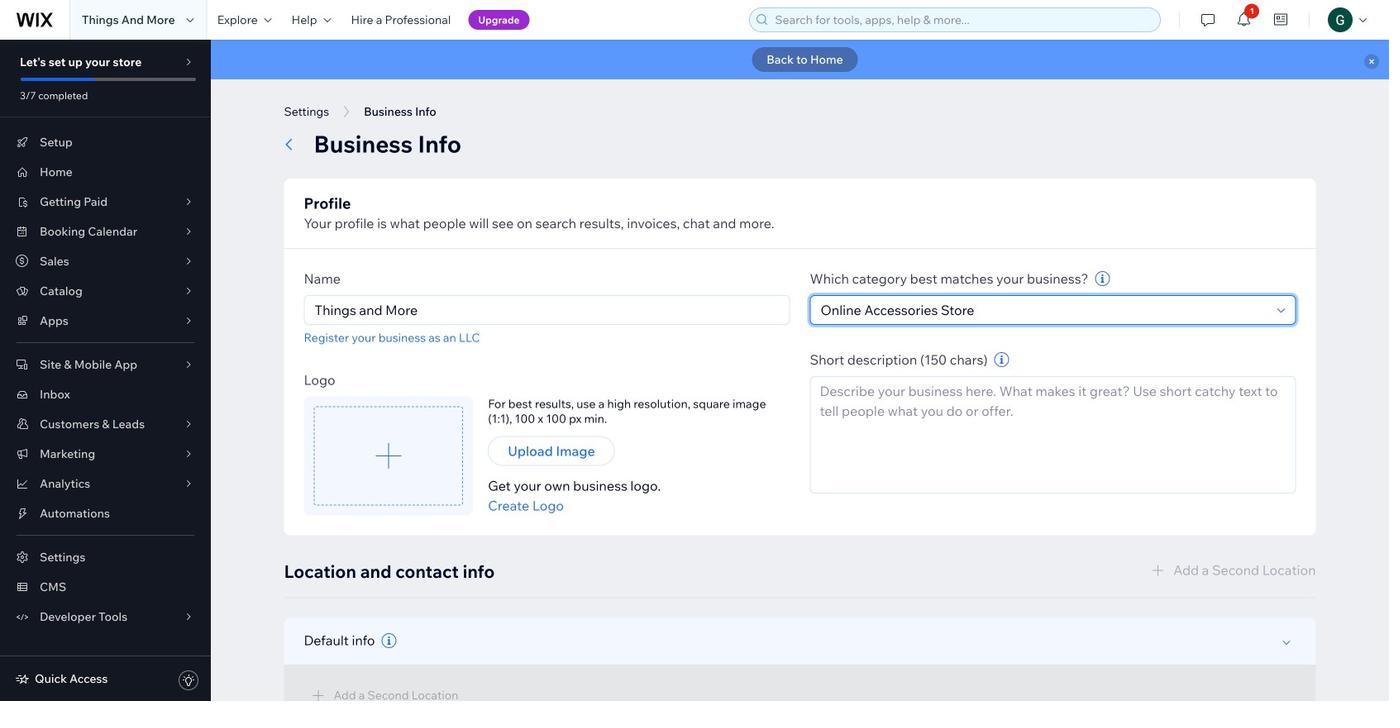 Task type: vqa. For each thing, say whether or not it's contained in the screenshot.
tab list
no



Task type: describe. For each thing, give the bounding box(es) containing it.
Describe your business here. What makes it great? Use short catchy text to tell people what you do or offer. text field
[[810, 376, 1297, 494]]

Enter your business or website type field
[[816, 296, 1273, 324]]

Search for tools, apps, help & more... field
[[770, 8, 1156, 31]]



Task type: locate. For each thing, give the bounding box(es) containing it.
Type your business name (e.g., Amy's Shoes) field
[[310, 296, 785, 324]]

sidebar element
[[0, 40, 211, 702]]

alert
[[211, 40, 1390, 79]]



